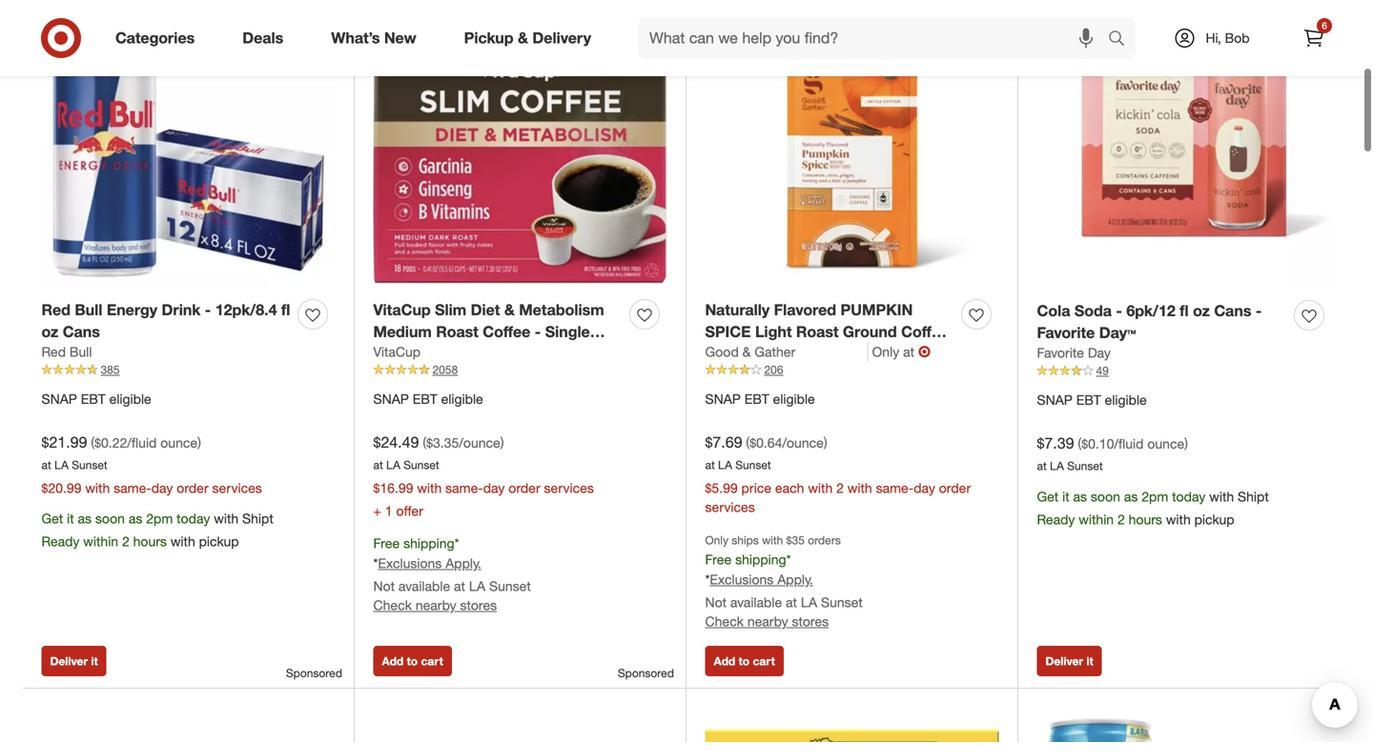 Task type: locate. For each thing, give the bounding box(es) containing it.
soon for get it as soon as 2pm today with shipt
[[95, 511, 125, 527]]

1 horizontal spatial cans
[[1214, 302, 1252, 320]]

get down $20.99
[[41, 511, 63, 527]]

good & gather link
[[705, 343, 868, 362]]

0 horizontal spatial roast
[[436, 323, 479, 341]]

bull inside red bull energy drink - 12pk/8.4 fl oz cans
[[75, 301, 102, 319]]

1 add to cart button from the left
[[373, 647, 452, 677]]

/fluid
[[127, 435, 157, 451], [1114, 436, 1144, 452]]

/fluid inside $21.99 ( $0.22 /fluid ounce ) at la sunset $20.99 with same-day order services
[[127, 435, 157, 451]]

2 day from the left
[[483, 480, 505, 497]]

eligible down 206
[[773, 391, 815, 408]]

* down $5.99
[[705, 572, 710, 588]]

1 horizontal spatial day
[[483, 480, 505, 497]]

coffee inside vitacup slim diet & metabolism medium roast coffee - single serve pods - 18ct
[[483, 323, 531, 341]]

/ounce for $7.69
[[782, 435, 824, 451]]

cart
[[421, 655, 443, 669], [753, 655, 775, 669]]

& down spice
[[743, 344, 751, 361]]

0 horizontal spatial coffee
[[483, 323, 531, 341]]

exclusions apply. link down offer
[[378, 555, 481, 572]]

today up 'ready within 2 hours with pickup'
[[177, 511, 210, 527]]

at inside free shipping * * exclusions apply. not available at la sunset check nearby stores
[[454, 578, 465, 595]]

ebt down 385
[[81, 391, 106, 408]]

today down $7.39 ( $0.10 /fluid ounce ) at la sunset
[[1172, 489, 1206, 505]]

add to cart for $7.69
[[714, 655, 775, 669]]

favorite up the favorite day
[[1037, 324, 1095, 342]]

1 order from the left
[[177, 480, 209, 497]]

/ounce down "2058" link
[[459, 435, 500, 451]]

deliver
[[50, 655, 88, 669], [1046, 655, 1083, 669]]

check down 1
[[373, 597, 412, 614]]

$35
[[786, 534, 805, 548]]

vitacup up medium
[[373, 301, 431, 319]]

ounce right the $0.22
[[160, 435, 197, 451]]

/fluid right $21.99
[[127, 435, 157, 451]]

$5.99
[[705, 480, 738, 497]]

bull inside 'link'
[[70, 344, 92, 361]]

2 right each
[[836, 480, 844, 497]]

1 day from the left
[[151, 480, 173, 497]]

2 to from the left
[[739, 655, 750, 669]]

1 vitacup from the top
[[373, 301, 431, 319]]

add to cart button for $24.49
[[373, 647, 452, 677]]

1 vertical spatial get
[[41, 511, 63, 527]]

eligible down 385
[[109, 391, 151, 408]]

*
[[454, 535, 459, 552], [786, 552, 791, 568], [373, 555, 378, 572], [705, 572, 710, 588]]

) down 49 link
[[1185, 436, 1188, 452]]

each
[[775, 480, 804, 497]]

gather
[[755, 344, 796, 361]]

only ships with $35 orders free shipping * * exclusions apply. not available at la sunset check nearby stores
[[705, 534, 863, 630]]

18ct
[[470, 344, 501, 363]]

1 vertical spatial cans
[[63, 323, 100, 341]]

vitacup for vitacup
[[373, 344, 421, 361]]

deliver it button for $21.99
[[41, 647, 107, 677]]

snap ebt eligible
[[41, 391, 151, 408], [373, 391, 483, 408], [705, 391, 815, 408], [1037, 392, 1147, 408]]

2 inside $7.69 ( $0.64 /ounce ) at la sunset $5.99 price each with 2 with same-day order services
[[836, 480, 844, 497]]

0 horizontal spatial add to cart
[[382, 655, 443, 669]]

1 horizontal spatial deliver it button
[[1037, 647, 1102, 677]]

categories
[[115, 29, 195, 47]]

1 /ounce from the left
[[459, 435, 500, 451]]

deliver it for $21.99
[[50, 655, 98, 669]]

at inside $21.99 ( $0.22 /fluid ounce ) at la sunset $20.99 with same-day order services
[[41, 458, 51, 473]]

1 horizontal spatial same-
[[445, 480, 483, 497]]

1 coffee from the left
[[483, 323, 531, 341]]

0 horizontal spatial shipping
[[404, 535, 454, 552]]

-
[[205, 301, 211, 319], [1116, 302, 1122, 320], [1256, 302, 1262, 320], [535, 323, 541, 341], [460, 344, 466, 363], [705, 344, 711, 363], [754, 344, 760, 363]]

roast inside naturally flavored pumpkin spice light roast ground coffee - 12oz - good & gather™
[[796, 323, 839, 341]]

cans
[[1214, 302, 1252, 320], [63, 323, 100, 341]]

red up $21.99
[[41, 344, 66, 361]]

deliver for $7.39
[[1046, 655, 1083, 669]]

1 horizontal spatial today
[[1172, 489, 1206, 505]]

3 day from the left
[[914, 480, 935, 497]]

bob
[[1225, 30, 1250, 46]]

red inside red bull 'link'
[[41, 344, 66, 361]]

- inside red bull energy drink - 12pk/8.4 fl oz cans
[[205, 301, 211, 319]]

1 vertical spatial red
[[41, 344, 66, 361]]

0 vertical spatial cans
[[1214, 302, 1252, 320]]

it
[[1062, 489, 1070, 505], [67, 511, 74, 527], [91, 655, 98, 669], [1087, 655, 1093, 669]]

0 vertical spatial shipt
[[1238, 489, 1269, 505]]

2 deliver it from the left
[[1046, 655, 1093, 669]]

shipping down offer
[[404, 535, 454, 552]]

la inside $24.49 ( $3.35 /ounce ) at la sunset $16.99 with same-day order services + 1 offer
[[386, 458, 400, 473]]

snap ebt eligible for $7.69
[[705, 391, 815, 408]]

2 cart from the left
[[753, 655, 775, 669]]

2 order from the left
[[509, 480, 540, 497]]

ebt down '49'
[[1076, 392, 1101, 408]]

cans inside cola soda - 6pk/12 fl oz cans - favorite day™
[[1214, 302, 1252, 320]]

ebt for $21.99
[[81, 391, 106, 408]]

1 cart from the left
[[421, 655, 443, 669]]

stores inside only ships with $35 orders free shipping * * exclusions apply. not available at la sunset check nearby stores
[[792, 614, 829, 630]]

roast down slim
[[436, 323, 479, 341]]

( inside $7.69 ( $0.64 /ounce ) at la sunset $5.99 price each with 2 with same-day order services
[[746, 435, 750, 451]]

check
[[373, 597, 412, 614], [705, 614, 744, 630]]

soon inside the get it as soon as 2pm today with shipt ready within 2 hours with pickup
[[1091, 489, 1120, 505]]

1 horizontal spatial 2pm
[[1142, 489, 1168, 505]]

1 horizontal spatial to
[[739, 655, 750, 669]]

( for $7.69
[[746, 435, 750, 451]]

nearby
[[416, 597, 456, 614], [747, 614, 788, 630]]

0 horizontal spatial good
[[705, 344, 739, 361]]

1 horizontal spatial good
[[764, 344, 804, 363]]

0 horizontal spatial add
[[382, 655, 404, 669]]

2pm up 'ready within 2 hours with pickup'
[[146, 511, 173, 527]]

hours inside the get it as soon as 2pm today with shipt ready within 2 hours with pickup
[[1129, 512, 1162, 528]]

order inside $21.99 ( $0.22 /fluid ounce ) at la sunset $20.99 with same-day order services
[[177, 480, 209, 497]]

0 horizontal spatial nearby
[[416, 597, 456, 614]]

& right pickup
[[518, 29, 528, 47]]

1 roast from the left
[[436, 323, 479, 341]]

within down 'get it as soon as 2pm today with shipt'
[[83, 534, 118, 550]]

add to cart button
[[373, 647, 452, 677], [705, 647, 784, 677]]

apply. down $24.49 ( $3.35 /ounce ) at la sunset $16.99 with same-day order services + 1 offer
[[446, 555, 481, 572]]

la inside $21.99 ( $0.22 /fluid ounce ) at la sunset $20.99 with same-day order services
[[54, 458, 69, 473]]

ounce inside $21.99 ( $0.22 /fluid ounce ) at la sunset $20.99 with same-day order services
[[160, 435, 197, 451]]

2 /ounce from the left
[[782, 435, 824, 451]]

1 horizontal spatial oz
[[1193, 302, 1210, 320]]

) inside $7.39 ( $0.10 /fluid ounce ) at la sunset
[[1185, 436, 1188, 452]]

favorite left day
[[1037, 345, 1084, 362]]

2 roast from the left
[[796, 323, 839, 341]]

2 same- from the left
[[445, 480, 483, 497]]

shipping inside only ships with $35 orders free shipping * * exclusions apply. not available at la sunset check nearby stores
[[735, 552, 786, 568]]

1 vertical spatial vitacup
[[373, 344, 421, 361]]

1 horizontal spatial hours
[[1129, 512, 1162, 528]]

0 horizontal spatial hours
[[133, 534, 167, 550]]

/ounce inside $7.69 ( $0.64 /ounce ) at la sunset $5.99 price each with 2 with same-day order services
[[782, 435, 824, 451]]

ounce
[[160, 435, 197, 451], [1148, 436, 1185, 452]]

today inside the get it as soon as 2pm today with shipt ready within 2 hours with pickup
[[1172, 489, 1206, 505]]

cans up 49 link
[[1214, 302, 1252, 320]]

vitacup inside vitacup slim diet & metabolism medium roast coffee - single serve pods - 18ct
[[373, 301, 431, 319]]

0 horizontal spatial stores
[[460, 597, 497, 614]]

what's new
[[331, 29, 416, 47]]

with
[[85, 480, 110, 497], [417, 480, 442, 497], [808, 480, 833, 497], [848, 480, 872, 497], [1209, 489, 1234, 505], [214, 511, 239, 527], [1166, 512, 1191, 528], [171, 534, 195, 550], [762, 534, 783, 548]]

1 horizontal spatial roast
[[796, 323, 839, 341]]

hours down $7.39 ( $0.10 /fluid ounce ) at la sunset
[[1129, 512, 1162, 528]]

1 vertical spatial today
[[177, 511, 210, 527]]

0 horizontal spatial cans
[[63, 323, 100, 341]]

2 vertical spatial 2
[[122, 534, 129, 550]]

la inside $7.39 ( $0.10 /fluid ounce ) at la sunset
[[1050, 459, 1064, 474]]

sunset inside $7.69 ( $0.64 /ounce ) at la sunset $5.99 price each with 2 with same-day order services
[[735, 458, 771, 473]]

snap for $7.69
[[705, 391, 741, 408]]

ebt down the 2058
[[413, 391, 437, 408]]

2 coffee from the left
[[901, 323, 949, 341]]

0 vertical spatial ready
[[1037, 512, 1075, 528]]

red
[[41, 301, 70, 319], [41, 344, 66, 361]]

check nearby stores button for $24.49
[[373, 596, 497, 615]]

1 vertical spatial hours
[[133, 534, 167, 550]]

0 vertical spatial get
[[1037, 489, 1059, 505]]

1 horizontal spatial cart
[[753, 655, 775, 669]]

only left ships
[[705, 534, 729, 548]]

0 horizontal spatial deliver it
[[50, 655, 98, 669]]

only down the ground
[[872, 344, 899, 361]]

1 vertical spatial shipt
[[242, 511, 273, 527]]

1 horizontal spatial /fluid
[[1114, 436, 1144, 452]]

snap for $21.99
[[41, 391, 77, 408]]

shipping down ships
[[735, 552, 786, 568]]

0 vertical spatial within
[[1079, 512, 1114, 528]]

ebt
[[81, 391, 106, 408], [413, 391, 437, 408], [745, 391, 769, 408], [1076, 392, 1101, 408]]

exclusions apply. link
[[378, 555, 481, 572], [710, 572, 813, 588]]

today for get it as soon as 2pm today with shipt
[[177, 511, 210, 527]]

1 horizontal spatial /ounce
[[782, 435, 824, 451]]

good down spice
[[705, 344, 739, 361]]

2 deliver from the left
[[1046, 655, 1083, 669]]

/ounce up each
[[782, 435, 824, 451]]

bull left energy
[[75, 301, 102, 319]]

1 horizontal spatial services
[[544, 480, 594, 497]]

at inside $7.39 ( $0.10 /fluid ounce ) at la sunset
[[1037, 459, 1047, 474]]

0 horizontal spatial /ounce
[[459, 435, 500, 451]]

eligible
[[109, 391, 151, 408], [441, 391, 483, 408], [773, 391, 815, 408], [1105, 392, 1147, 408]]

1 horizontal spatial within
[[1079, 512, 1114, 528]]

apply. down $35
[[777, 572, 813, 588]]

hi,
[[1206, 30, 1221, 46]]

( right $24.49
[[423, 435, 426, 451]]

1 horizontal spatial apply.
[[777, 572, 813, 588]]

0 horizontal spatial ounce
[[160, 435, 197, 451]]

0 horizontal spatial available
[[399, 578, 450, 595]]

roast
[[436, 323, 479, 341], [796, 323, 839, 341]]

red up red bull
[[41, 301, 70, 319]]

ready down $20.99
[[41, 534, 80, 550]]

soda
[[1075, 302, 1112, 320]]

1 vertical spatial pickup
[[199, 534, 239, 550]]

add to cart
[[382, 655, 443, 669], [714, 655, 775, 669]]

ebt down 206
[[745, 391, 769, 408]]

cart for $7.69
[[753, 655, 775, 669]]

bull down red bull energy drink - 12pk/8.4 fl oz cans link
[[70, 344, 92, 361]]

snap ebt eligible down 206
[[705, 391, 815, 408]]

* down + at the bottom left
[[373, 555, 378, 572]]

1 horizontal spatial add to cart button
[[705, 647, 784, 677]]

1 horizontal spatial shipping
[[735, 552, 786, 568]]

soon down $7.39 ( $0.10 /fluid ounce ) at la sunset
[[1091, 489, 1120, 505]]

2
[[836, 480, 844, 497], [1118, 512, 1125, 528], [122, 534, 129, 550]]

snap up $24.49
[[373, 391, 409, 408]]

0 horizontal spatial check
[[373, 597, 412, 614]]

add
[[382, 655, 404, 669], [714, 655, 735, 669]]

2 horizontal spatial 2
[[1118, 512, 1125, 528]]

0 vertical spatial bull
[[75, 301, 102, 319]]

get down $7.39
[[1037, 489, 1059, 505]]

fl
[[281, 301, 290, 319], [1180, 302, 1189, 320]]

deliver it
[[50, 655, 98, 669], [1046, 655, 1093, 669]]

1 horizontal spatial deliver
[[1046, 655, 1083, 669]]

get it as soon as 2pm today with shipt ready within 2 hours with pickup
[[1037, 489, 1269, 528]]

sunset
[[72, 458, 107, 473], [404, 458, 439, 473], [735, 458, 771, 473], [1067, 459, 1103, 474], [489, 578, 531, 595], [821, 595, 863, 611]]

1 horizontal spatial 2
[[836, 480, 844, 497]]

1 horizontal spatial fl
[[1180, 302, 1189, 320]]

0 vertical spatial today
[[1172, 489, 1206, 505]]

1 vertical spatial within
[[83, 534, 118, 550]]

coffee inside naturally flavored pumpkin spice light roast ground coffee - 12oz - good & gather™
[[901, 323, 949, 341]]

& inside vitacup slim diet & metabolism medium roast coffee - single serve pods - 18ct
[[504, 301, 515, 319]]

0 vertical spatial vitacup
[[373, 301, 431, 319]]

snap for $24.49
[[373, 391, 409, 408]]

red bull energy drink - 12pk/8.4 fl oz cans image
[[41, 0, 335, 288], [41, 0, 335, 288]]

1 to from the left
[[407, 655, 418, 669]]

snap ebt eligible down 385
[[41, 391, 151, 408]]

free inside free shipping * * exclusions apply. not available at la sunset check nearby stores
[[373, 535, 400, 552]]

1 red from the top
[[41, 301, 70, 319]]

within down $7.39 ( $0.10 /fluid ounce ) at la sunset
[[1079, 512, 1114, 528]]

) right $3.35
[[500, 435, 504, 451]]

1 horizontal spatial ounce
[[1148, 436, 1185, 452]]

eligible for $21.99
[[109, 391, 151, 408]]

2 horizontal spatial same-
[[876, 480, 914, 497]]

eligible down the 2058
[[441, 391, 483, 408]]

fl inside cola soda - 6pk/12 fl oz cans - favorite day™
[[1180, 302, 1189, 320]]

exclusions inside only ships with $35 orders free shipping * * exclusions apply. not available at la sunset check nearby stores
[[710, 572, 774, 588]]

( right $7.39
[[1078, 436, 1082, 452]]

0 horizontal spatial same-
[[114, 480, 151, 497]]

at inside $24.49 ( $3.35 /ounce ) at la sunset $16.99 with same-day order services + 1 offer
[[373, 458, 383, 473]]

exclusions apply. link for $24.49
[[378, 555, 481, 572]]

within
[[1079, 512, 1114, 528], [83, 534, 118, 550]]

red bull energy drink - 12pk/8.4 fl oz cans
[[41, 301, 290, 341]]

1 add to cart from the left
[[382, 655, 443, 669]]

stores inside free shipping * * exclusions apply. not available at la sunset check nearby stores
[[460, 597, 497, 614]]

snap ebt eligible down the 2058
[[373, 391, 483, 408]]

) inside $21.99 ( $0.22 /fluid ounce ) at la sunset $20.99 with same-day order services
[[197, 435, 201, 451]]

2 down 'get it as soon as 2pm today with shipt'
[[122, 534, 129, 550]]

add to cart for $24.49
[[382, 655, 443, 669]]

1 sponsored from the left
[[286, 667, 342, 681]]

0 horizontal spatial fl
[[281, 301, 290, 319]]

sunset inside free shipping * * exclusions apply. not available at la sunset check nearby stores
[[489, 578, 531, 595]]

sunset inside $7.39 ( $0.10 /fluid ounce ) at la sunset
[[1067, 459, 1103, 474]]

cans up red bull
[[63, 323, 100, 341]]

oz up red bull
[[41, 323, 58, 341]]

spice
[[705, 323, 751, 341]]

1 horizontal spatial pickup
[[1195, 512, 1235, 528]]

( inside $21.99 ( $0.22 /fluid ounce ) at la sunset $20.99 with same-day order services
[[91, 435, 95, 451]]

good down light
[[764, 344, 804, 363]]

0 horizontal spatial /fluid
[[127, 435, 157, 451]]

shipt inside the get it as soon as 2pm today with shipt ready within 2 hours with pickup
[[1238, 489, 1269, 505]]

) down 385 link
[[197, 435, 201, 451]]

206
[[764, 363, 783, 377]]

1 vertical spatial oz
[[41, 323, 58, 341]]

0 vertical spatial oz
[[1193, 302, 1210, 320]]

ounce up the get it as soon as 2pm today with shipt ready within 2 hours with pickup
[[1148, 436, 1185, 452]]

red inside red bull energy drink - 12pk/8.4 fl oz cans
[[41, 301, 70, 319]]

within inside the get it as soon as 2pm today with shipt ready within 2 hours with pickup
[[1079, 512, 1114, 528]]

0 vertical spatial 2pm
[[1142, 489, 1168, 505]]

2 red from the top
[[41, 344, 66, 361]]

cart down only ships with $35 orders free shipping * * exclusions apply. not available at la sunset check nearby stores
[[753, 655, 775, 669]]

at
[[903, 344, 915, 361], [41, 458, 51, 473], [373, 458, 383, 473], [705, 458, 715, 473], [1037, 459, 1047, 474], [454, 578, 465, 595], [786, 595, 797, 611]]

1 deliver from the left
[[50, 655, 88, 669]]

day inside $7.69 ( $0.64 /ounce ) at la sunset $5.99 price each with 2 with same-day order services
[[914, 480, 935, 497]]

bull for red bull energy drink - 12pk/8.4 fl oz cans
[[75, 301, 102, 319]]

) right "$0.64"
[[824, 435, 827, 451]]

2pm
[[1142, 489, 1168, 505], [146, 511, 173, 527]]

sponsored
[[286, 667, 342, 681], [618, 667, 674, 681]]

2 add to cart from the left
[[714, 655, 775, 669]]

0 horizontal spatial get
[[41, 511, 63, 527]]

only inside only ships with $35 orders free shipping * * exclusions apply. not available at la sunset check nearby stores
[[705, 534, 729, 548]]

fl right 12pk/8.4
[[281, 301, 290, 319]]

ounce inside $7.39 ( $0.10 /fluid ounce ) at la sunset
[[1148, 436, 1185, 452]]

1 add from the left
[[382, 655, 404, 669]]

roast inside vitacup slim diet & metabolism medium roast coffee - single serve pods - 18ct
[[436, 323, 479, 341]]

1 horizontal spatial only
[[872, 344, 899, 361]]

0 horizontal spatial add to cart button
[[373, 647, 452, 677]]

same- inside $21.99 ( $0.22 /fluid ounce ) at la sunset $20.99 with same-day order services
[[114, 480, 151, 497]]

day inside $21.99 ( $0.22 /fluid ounce ) at la sunset $20.99 with same-day order services
[[151, 480, 173, 497]]

order inside $24.49 ( $3.35 /ounce ) at la sunset $16.99 with same-day order services + 1 offer
[[509, 480, 540, 497]]

( right $7.69
[[746, 435, 750, 451]]

new
[[384, 29, 416, 47]]

check nearby stores button
[[373, 596, 497, 615], [705, 613, 829, 632]]

2 deliver it button from the left
[[1037, 647, 1102, 677]]

red bull sugar free energy drink - 12pk/8.4 fl oz cans image
[[1037, 708, 1332, 743], [1037, 708, 1332, 743]]

0 horizontal spatial exclusions
[[378, 555, 442, 572]]

eligible down '49'
[[1105, 392, 1147, 408]]

oz
[[1193, 302, 1210, 320], [41, 323, 58, 341]]

12oz
[[716, 344, 750, 363]]

0 vertical spatial soon
[[1091, 489, 1120, 505]]

soon up 'ready within 2 hours with pickup'
[[95, 511, 125, 527]]

0 horizontal spatial soon
[[95, 511, 125, 527]]

1 same- from the left
[[114, 480, 151, 497]]

available down ships
[[730, 595, 782, 611]]

0 vertical spatial 2
[[836, 480, 844, 497]]

available
[[399, 578, 450, 595], [730, 595, 782, 611]]

check down ships
[[705, 614, 744, 630]]

2 inside the get it as soon as 2pm today with shipt ready within 2 hours with pickup
[[1118, 512, 1125, 528]]

0 horizontal spatial day
[[151, 480, 173, 497]]

available down offer
[[399, 578, 450, 595]]

0 vertical spatial red
[[41, 301, 70, 319]]

2pm inside the get it as soon as 2pm today with shipt ready within 2 hours with pickup
[[1142, 489, 1168, 505]]

& right gather
[[808, 344, 819, 363]]

exclusions down ships
[[710, 572, 774, 588]]

1 vertical spatial soon
[[95, 511, 125, 527]]

1 horizontal spatial free
[[705, 552, 732, 568]]

good
[[705, 344, 739, 361], [764, 344, 804, 363]]

( for $21.99
[[91, 435, 95, 451]]

1 horizontal spatial available
[[730, 595, 782, 611]]

deals
[[242, 29, 283, 47]]

2058
[[432, 363, 458, 377]]

deliver it button
[[41, 647, 107, 677], [1037, 647, 1102, 677]]

3 order from the left
[[939, 480, 971, 497]]

good inside naturally flavored pumpkin spice light roast ground coffee - 12oz - good & gather™
[[764, 344, 804, 363]]

day inside $24.49 ( $3.35 /ounce ) at la sunset $16.99 with same-day order services + 1 offer
[[483, 480, 505, 497]]

pickup
[[1195, 512, 1235, 528], [199, 534, 239, 550]]

1 horizontal spatial add
[[714, 655, 735, 669]]

0 horizontal spatial today
[[177, 511, 210, 527]]

cart down free shipping * * exclusions apply. not available at la sunset check nearby stores
[[421, 655, 443, 669]]

exclusions apply. link down ships
[[710, 572, 813, 588]]

shipt for get it as soon as 2pm today with shipt ready within 2 hours with pickup
[[1238, 489, 1269, 505]]

3 same- from the left
[[876, 480, 914, 497]]

2 add to cart button from the left
[[705, 647, 784, 677]]

as
[[1073, 489, 1087, 505], [1124, 489, 1138, 505], [78, 511, 92, 527], [129, 511, 142, 527]]

roast down flavored
[[796, 323, 839, 341]]

free down 1
[[373, 535, 400, 552]]

2 horizontal spatial services
[[705, 499, 755, 516]]

nearby inside free shipping * * exclusions apply. not available at la sunset check nearby stores
[[416, 597, 456, 614]]

0 horizontal spatial only
[[705, 534, 729, 548]]

coffee up 18ct
[[483, 323, 531, 341]]

1 horizontal spatial ready
[[1037, 512, 1075, 528]]

1 favorite from the top
[[1037, 324, 1095, 342]]

coffee up ¬
[[901, 323, 949, 341]]

sanpellegrino lemon italian sparkling beverage - 6pk/11.15 fl oz cans image
[[705, 708, 999, 743], [705, 708, 999, 743]]

vitacup down medium
[[373, 344, 421, 361]]

2 vitacup from the top
[[373, 344, 421, 361]]

naturally flavored pumpkin spice light roast ground coffee - 12oz - good & gather™ link
[[705, 299, 954, 363]]

bull
[[75, 301, 102, 319], [70, 344, 92, 361]]

favorite day
[[1037, 345, 1111, 362]]

1 horizontal spatial exclusions
[[710, 572, 774, 588]]

la inside $7.69 ( $0.64 /ounce ) at la sunset $5.99 price each with 2 with same-day order services
[[718, 458, 732, 473]]

services inside $21.99 ( $0.22 /fluid ounce ) at la sunset $20.99 with same-day order services
[[212, 480, 262, 497]]

( inside $24.49 ( $3.35 /ounce ) at la sunset $16.99 with same-day order services + 1 offer
[[423, 435, 426, 451]]

/ounce inside $24.49 ( $3.35 /ounce ) at la sunset $16.99 with same-day order services + 1 offer
[[459, 435, 500, 451]]

* down $35
[[786, 552, 791, 568]]

1 horizontal spatial get
[[1037, 489, 1059, 505]]

cola soda - 6pk/12 fl oz cans - favorite day™ image
[[1037, 0, 1332, 289], [1037, 0, 1332, 289]]

0 horizontal spatial not
[[373, 578, 395, 595]]

1 deliver it button from the left
[[41, 647, 107, 677]]

0 vertical spatial hours
[[1129, 512, 1162, 528]]

0 horizontal spatial deliver it button
[[41, 647, 107, 677]]

& right diet at top left
[[504, 301, 515, 319]]

apply.
[[446, 555, 481, 572], [777, 572, 813, 588]]

1 horizontal spatial not
[[705, 595, 727, 611]]

2pm down $7.39 ( $0.10 /fluid ounce ) at la sunset
[[1142, 489, 1168, 505]]

0 horizontal spatial apply.
[[446, 555, 481, 572]]

1 horizontal spatial stores
[[792, 614, 829, 630]]

1 horizontal spatial deliver it
[[1046, 655, 1093, 669]]

red bull energy drink - 12pk/8.4 fl oz cans link
[[41, 299, 290, 343]]

/fluid inside $7.39 ( $0.10 /fluid ounce ) at la sunset
[[1114, 436, 1144, 452]]

day™
[[1099, 324, 1136, 342]]

snap
[[41, 391, 77, 408], [373, 391, 409, 408], [705, 391, 741, 408], [1037, 392, 1073, 408]]

6pk/12
[[1127, 302, 1176, 320]]

at inside only ships with $35 orders free shipping * * exclusions apply. not available at la sunset check nearby stores
[[786, 595, 797, 611]]

hours down 'get it as soon as 2pm today with shipt'
[[133, 534, 167, 550]]

to
[[407, 655, 418, 669], [739, 655, 750, 669]]

0 vertical spatial favorite
[[1037, 324, 1095, 342]]

1 vertical spatial only
[[705, 534, 729, 548]]

( right $21.99
[[91, 435, 95, 451]]

vitacup slim diet & metabolism medium roast coffee - single serve pods - 18ct image
[[373, 0, 667, 288], [373, 0, 667, 288]]

1 deliver it from the left
[[50, 655, 98, 669]]

free shipping * * exclusions apply. not available at la sunset check nearby stores
[[373, 535, 531, 614]]

/fluid up the get it as soon as 2pm today with shipt ready within 2 hours with pickup
[[1114, 436, 1144, 452]]

snap up $7.69
[[705, 391, 741, 408]]

exclusions down offer
[[378, 555, 442, 572]]

oz right the 6pk/12
[[1193, 302, 1210, 320]]

0 horizontal spatial check nearby stores button
[[373, 596, 497, 615]]

order
[[177, 480, 209, 497], [509, 480, 540, 497], [939, 480, 971, 497]]

0 horizontal spatial free
[[373, 535, 400, 552]]

get for get it as soon as 2pm today with shipt ready within 2 hours with pickup
[[1037, 489, 1059, 505]]

naturally flavored pumpkin spice light roast ground coffee - 12oz - good & gather™ image
[[705, 0, 999, 288], [705, 0, 999, 288]]

0 horizontal spatial deliver
[[50, 655, 88, 669]]

1 horizontal spatial exclusions apply. link
[[710, 572, 813, 588]]

stores
[[460, 597, 497, 614], [792, 614, 829, 630]]

only inside only at ¬
[[872, 344, 899, 361]]

fl right the 6pk/12
[[1180, 302, 1189, 320]]

oz inside cola soda - 6pk/12 fl oz cans - favorite day™
[[1193, 302, 1210, 320]]

free down $5.99
[[705, 552, 732, 568]]

(
[[91, 435, 95, 451], [423, 435, 426, 451], [746, 435, 750, 451], [1078, 436, 1082, 452]]

$0.64
[[750, 435, 782, 451]]

get inside the get it as soon as 2pm today with shipt ready within 2 hours with pickup
[[1037, 489, 1059, 505]]

ready down $7.39
[[1037, 512, 1075, 528]]

today
[[1172, 489, 1206, 505], [177, 511, 210, 527]]

0 horizontal spatial within
[[83, 534, 118, 550]]

la inside free shipping * * exclusions apply. not available at la sunset check nearby stores
[[469, 578, 486, 595]]

2 down $7.39 ( $0.10 /fluid ounce ) at la sunset
[[1118, 512, 1125, 528]]

snap up $21.99
[[41, 391, 77, 408]]

2 add from the left
[[714, 655, 735, 669]]



Task type: vqa. For each thing, say whether or not it's contained in the screenshot.
red related to Red Bull
yes



Task type: describe. For each thing, give the bounding box(es) containing it.
services inside $7.69 ( $0.64 /ounce ) at la sunset $5.99 price each with 2 with same-day order services
[[705, 499, 755, 516]]

what's new link
[[315, 17, 440, 59]]

2058 link
[[373, 362, 667, 379]]

offer
[[396, 503, 423, 520]]

snap up $7.39
[[1037, 392, 1073, 408]]

2pm for get it as soon as 2pm today with shipt ready within 2 hours with pickup
[[1142, 489, 1168, 505]]

slim
[[435, 301, 466, 319]]

coffee for diet
[[483, 323, 531, 341]]

oz inside red bull energy drink - 12pk/8.4 fl oz cans
[[41, 323, 58, 341]]

medium
[[373, 323, 432, 341]]

add for $24.49
[[382, 655, 404, 669]]

favorite day link
[[1037, 344, 1111, 363]]

vitacup for vitacup slim diet & metabolism medium roast coffee - single serve pods - 18ct
[[373, 301, 431, 319]]

shipt for get it as soon as 2pm today with shipt
[[242, 511, 273, 527]]

shipping inside free shipping * * exclusions apply. not available at la sunset check nearby stores
[[404, 535, 454, 552]]

fl inside red bull energy drink - 12pk/8.4 fl oz cans
[[281, 301, 290, 319]]

same- inside $24.49 ( $3.35 /ounce ) at la sunset $16.99 with same-day order services + 1 offer
[[445, 480, 483, 497]]

energy
[[107, 301, 157, 319]]

sunset inside only ships with $35 orders free shipping * * exclusions apply. not available at la sunset check nearby stores
[[821, 595, 863, 611]]

/fluid for $21.99
[[127, 435, 157, 451]]

at inside $7.69 ( $0.64 /ounce ) at la sunset $5.99 price each with 2 with same-day order services
[[705, 458, 715, 473]]

$7.39 ( $0.10 /fluid ounce ) at la sunset
[[1037, 434, 1188, 474]]

available inside free shipping * * exclusions apply. not available at la sunset check nearby stores
[[399, 578, 450, 595]]

ready inside the get it as soon as 2pm today with shipt ready within 2 hours with pickup
[[1037, 512, 1075, 528]]

What can we help you find? suggestions appear below search field
[[638, 17, 1113, 59]]

1
[[385, 503, 392, 520]]

eligible for $7.69
[[773, 391, 815, 408]]

check inside free shipping * * exclusions apply. not available at la sunset check nearby stores
[[373, 597, 412, 614]]

cola
[[1037, 302, 1070, 320]]

with inside $21.99 ( $0.22 /fluid ounce ) at la sunset $20.99 with same-day order services
[[85, 480, 110, 497]]

pumpkin
[[841, 301, 913, 319]]

$16.99
[[373, 480, 413, 497]]

49 link
[[1037, 363, 1332, 380]]

12pk/8.4
[[215, 301, 277, 319]]

nearby inside only ships with $35 orders free shipping * * exclusions apply. not available at la sunset check nearby stores
[[747, 614, 788, 630]]

what's
[[331, 29, 380, 47]]

hi, bob
[[1206, 30, 1250, 46]]

) inside $7.69 ( $0.64 /ounce ) at la sunset $5.99 price each with 2 with same-day order services
[[824, 435, 827, 451]]

1 vertical spatial ready
[[41, 534, 80, 550]]

available inside only ships with $35 orders free shipping * * exclusions apply. not available at la sunset check nearby stores
[[730, 595, 782, 611]]

delivery
[[533, 29, 591, 47]]

diet
[[471, 301, 500, 319]]

* down $24.49 ( $3.35 /ounce ) at la sunset $16.99 with same-day order services + 1 offer
[[454, 535, 459, 552]]

apply. inside only ships with $35 orders free shipping * * exclusions apply. not available at la sunset check nearby stores
[[777, 572, 813, 588]]

only for ¬
[[872, 344, 899, 361]]

deliver for $21.99
[[50, 655, 88, 669]]

/ounce for $24.49
[[459, 435, 500, 451]]

check nearby stores button for $7.69
[[705, 613, 829, 632]]

red for red bull energy drink - 12pk/8.4 fl oz cans
[[41, 301, 70, 319]]

add to cart button for $7.69
[[705, 647, 784, 677]]

get it as soon as 2pm today with shipt
[[41, 511, 273, 527]]

& inside naturally flavored pumpkin spice light roast ground coffee - 12oz - good & gather™
[[808, 344, 819, 363]]

not inside free shipping * * exclusions apply. not available at la sunset check nearby stores
[[373, 578, 395, 595]]

snap ebt eligible for $24.49
[[373, 391, 483, 408]]

at inside only at ¬
[[903, 344, 915, 361]]

soon for get it as soon as 2pm today with shipt ready within 2 hours with pickup
[[1091, 489, 1120, 505]]

pickup inside the get it as soon as 2pm today with shipt ready within 2 hours with pickup
[[1195, 512, 1235, 528]]

order inside $7.69 ( $0.64 /ounce ) at la sunset $5.99 price each with 2 with same-day order services
[[939, 480, 971, 497]]

deliver it button for $7.39
[[1037, 647, 1102, 677]]

to for $24.49
[[407, 655, 418, 669]]

$21.99 ( $0.22 /fluid ounce ) at la sunset $20.99 with same-day order services
[[41, 433, 262, 497]]

only at ¬
[[872, 343, 931, 362]]

red for red bull
[[41, 344, 66, 361]]

coffee for pumpkin
[[901, 323, 949, 341]]

not inside only ships with $35 orders free shipping * * exclusions apply. not available at la sunset check nearby stores
[[705, 595, 727, 611]]

good & gather
[[705, 344, 796, 361]]

exclusions inside free shipping * * exclusions apply. not available at la sunset check nearby stores
[[378, 555, 442, 572]]

cans inside red bull energy drink - 12pk/8.4 fl oz cans
[[63, 323, 100, 341]]

cola soda - 6pk/12 fl oz cans - favorite day™
[[1037, 302, 1262, 342]]

add for $7.69
[[714, 655, 735, 669]]

categories link
[[99, 17, 219, 59]]

search button
[[1100, 17, 1145, 63]]

search
[[1100, 31, 1145, 49]]

206 link
[[705, 362, 999, 379]]

services inside $24.49 ( $3.35 /ounce ) at la sunset $16.99 with same-day order services + 1 offer
[[544, 480, 594, 497]]

serve
[[373, 344, 415, 363]]

same- inside $7.69 ( $0.64 /ounce ) at la sunset $5.99 price each with 2 with same-day order services
[[876, 480, 914, 497]]

la inside only ships with $35 orders free shipping * * exclusions apply. not available at la sunset check nearby stores
[[801, 595, 817, 611]]

with inside only ships with $35 orders free shipping * * exclusions apply. not available at la sunset check nearby stores
[[762, 534, 783, 548]]

0 horizontal spatial pickup
[[199, 534, 239, 550]]

2 sponsored from the left
[[618, 667, 674, 681]]

$0.10
[[1082, 436, 1114, 452]]

naturally flavored pumpkin spice light roast ground coffee - 12oz - good & gather™
[[705, 301, 949, 363]]

favorite inside cola soda - 6pk/12 fl oz cans - favorite day™
[[1037, 324, 1095, 342]]

check inside only ships with $35 orders free shipping * * exclusions apply. not available at la sunset check nearby stores
[[705, 614, 744, 630]]

snap ebt eligible for $21.99
[[41, 391, 151, 408]]

vitacup slim diet & metabolism medium roast coffee - single serve pods - 18ct
[[373, 301, 604, 363]]

vitacup link
[[373, 343, 421, 362]]

day
[[1088, 345, 1111, 362]]

ready within 2 hours with pickup
[[41, 534, 239, 550]]

$7.39
[[1037, 434, 1074, 453]]

eligible for $24.49
[[441, 391, 483, 408]]

2 favorite from the top
[[1037, 345, 1084, 362]]

sunset inside $24.49 ( $3.35 /ounce ) at la sunset $16.99 with same-day order services + 1 offer
[[404, 458, 439, 473]]

( for $24.49
[[423, 435, 426, 451]]

flavored
[[774, 301, 836, 319]]

6
[[1322, 20, 1327, 31]]

$21.99
[[41, 433, 87, 452]]

pickup
[[464, 29, 514, 47]]

it inside the get it as soon as 2pm today with shipt ready within 2 hours with pickup
[[1062, 489, 1070, 505]]

get for get it as soon as 2pm today with shipt
[[41, 511, 63, 527]]

$24.49
[[373, 433, 419, 452]]

light
[[755, 323, 792, 341]]

exclusions apply. link for $7.69
[[710, 572, 813, 588]]

pickup & delivery link
[[448, 17, 615, 59]]

to for $7.69
[[739, 655, 750, 669]]

/fluid for $7.39
[[1114, 436, 1144, 452]]

metabolism
[[519, 301, 604, 319]]

ebt for $7.69
[[745, 391, 769, 408]]

ebt for $24.49
[[413, 391, 437, 408]]

6 link
[[1293, 17, 1335, 59]]

ounce for $7.39
[[1148, 436, 1185, 452]]

free inside only ships with $35 orders free shipping * * exclusions apply. not available at la sunset check nearby stores
[[705, 552, 732, 568]]

only for with
[[705, 534, 729, 548]]

deliver it for $7.39
[[1046, 655, 1093, 669]]

gather™
[[823, 344, 882, 363]]

price
[[741, 480, 772, 497]]

apply. inside free shipping * * exclusions apply. not available at la sunset check nearby stores
[[446, 555, 481, 572]]

orders
[[808, 534, 841, 548]]

cart for $24.49
[[421, 655, 443, 669]]

single
[[545, 323, 590, 341]]

385 link
[[41, 362, 335, 379]]

$7.69 ( $0.64 /ounce ) at la sunset $5.99 price each with 2 with same-day order services
[[705, 433, 971, 516]]

385
[[101, 363, 120, 377]]

today for get it as soon as 2pm today with shipt ready within 2 hours with pickup
[[1172, 489, 1206, 505]]

with inside $24.49 ( $3.35 /ounce ) at la sunset $16.99 with same-day order services + 1 offer
[[417, 480, 442, 497]]

snap ebt eligible down '49'
[[1037, 392, 1147, 408]]

ground
[[843, 323, 897, 341]]

pods
[[419, 344, 456, 363]]

2pm for get it as soon as 2pm today with shipt
[[146, 511, 173, 527]]

¬
[[918, 343, 931, 362]]

bull for red bull
[[70, 344, 92, 361]]

naturally
[[705, 301, 770, 319]]

$24.49 ( $3.35 /ounce ) at la sunset $16.99 with same-day order services + 1 offer
[[373, 433, 594, 520]]

pickup & delivery
[[464, 29, 591, 47]]

cola soda - 6pk/12 fl oz cans - favorite day™ link
[[1037, 300, 1287, 344]]

$7.69
[[705, 433, 742, 452]]

red bull
[[41, 344, 92, 361]]

vitacup slim diet & metabolism medium roast coffee - single serve pods - 18ct link
[[373, 299, 622, 363]]

red bull link
[[41, 343, 92, 362]]

sunset inside $21.99 ( $0.22 /fluid ounce ) at la sunset $20.99 with same-day order services
[[72, 458, 107, 473]]

$20.99
[[41, 480, 81, 497]]

ships
[[732, 534, 759, 548]]

+
[[373, 503, 381, 520]]

drink
[[162, 301, 201, 319]]

deals link
[[226, 17, 307, 59]]

$0.22
[[95, 435, 127, 451]]

0 horizontal spatial 2
[[122, 534, 129, 550]]

49
[[1096, 364, 1109, 378]]

( inside $7.39 ( $0.10 /fluid ounce ) at la sunset
[[1078, 436, 1082, 452]]

ounce for $21.99
[[160, 435, 197, 451]]

) inside $24.49 ( $3.35 /ounce ) at la sunset $16.99 with same-day order services + 1 offer
[[500, 435, 504, 451]]

$3.35
[[426, 435, 459, 451]]



